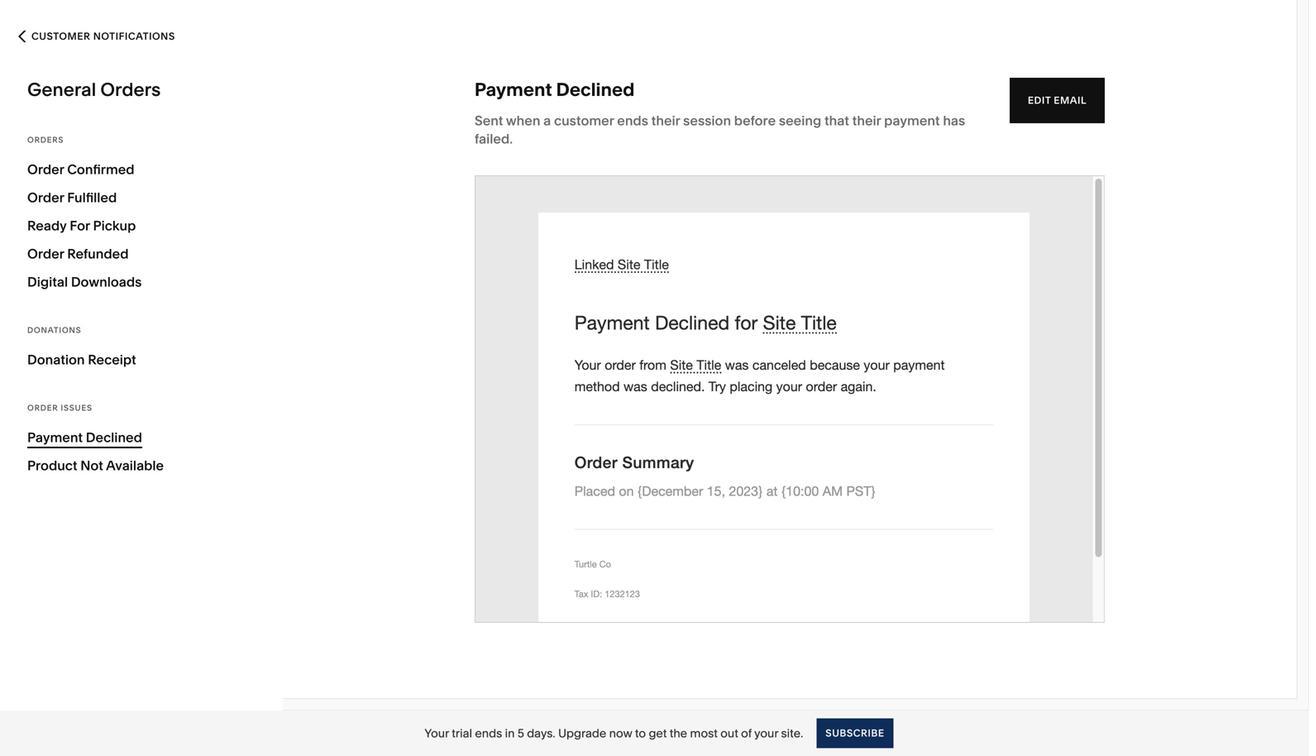 Task type: vqa. For each thing, say whether or not it's contained in the screenshot.
Payment Declined declined
yes



Task type: describe. For each thing, give the bounding box(es) containing it.
has
[[944, 113, 966, 129]]

payment for payment declined edit email sent when a customer ends their session before seeing that their payment has failed.
[[475, 78, 552, 101]]

days.
[[527, 726, 556, 741]]

session
[[684, 113, 731, 129]]

donation receipt
[[27, 352, 136, 368]]

when
[[506, 113, 541, 129]]

digital downloads
[[27, 274, 142, 290]]

the
[[670, 726, 688, 741]]

declined for payment declined
[[86, 429, 142, 446]]

site.
[[782, 726, 804, 741]]

2 their from the left
[[853, 113, 882, 129]]

ready for pickup
[[27, 218, 136, 234]]

payment
[[885, 113, 940, 129]]

1 horizontal spatial orders
[[100, 78, 161, 101]]

digital
[[27, 274, 68, 290]]

in
[[505, 726, 515, 741]]

most
[[690, 726, 718, 741]]

payment declined edit email sent when a customer ends their session before seeing that their payment has failed.
[[475, 78, 1087, 147]]

not
[[81, 458, 103, 474]]

your trial ends in 5 days. upgrade now to get the most out of your site.
[[425, 726, 804, 741]]

general orders
[[27, 78, 161, 101]]

seeing
[[779, 113, 822, 129]]

payment declined
[[27, 429, 142, 446]]

customer
[[31, 30, 91, 42]]

your
[[755, 726, 779, 741]]

available
[[106, 458, 164, 474]]

get
[[649, 726, 667, 741]]

order for order confirmed
[[27, 161, 64, 177]]

now
[[609, 726, 633, 741]]

1 vertical spatial orders
[[27, 135, 64, 145]]

failed.
[[475, 131, 513, 147]]

trial
[[452, 726, 472, 741]]

customer
[[554, 113, 614, 129]]

payment for payment declined
[[27, 429, 83, 446]]

order for order issues
[[27, 403, 58, 413]]

subscribe button
[[817, 719, 894, 748]]

edit
[[1028, 94, 1052, 106]]

edit email button
[[1010, 78, 1106, 123]]

downloads
[[71, 274, 142, 290]]

email
[[1054, 94, 1087, 106]]

confirmed
[[67, 161, 135, 177]]

notifications
[[93, 30, 175, 42]]



Task type: locate. For each thing, give the bounding box(es) containing it.
order confirmed link
[[27, 156, 256, 184], [27, 156, 256, 184]]

pickup
[[93, 218, 136, 234]]

declined up product not available
[[86, 429, 142, 446]]

their
[[652, 113, 681, 129], [853, 113, 882, 129]]

0 horizontal spatial their
[[652, 113, 681, 129]]

receipt
[[88, 352, 136, 368]]

declined up customer on the top left
[[556, 78, 635, 101]]

of
[[742, 726, 752, 741]]

1 order from the top
[[27, 161, 64, 177]]

order confirmed
[[27, 161, 135, 177]]

payment inside payment declined edit email sent when a customer ends their session before seeing that their payment has failed.
[[475, 78, 552, 101]]

payment up the product
[[27, 429, 83, 446]]

ready for pickup link
[[27, 212, 256, 240], [27, 212, 256, 240]]

their right that
[[853, 113, 882, 129]]

1 vertical spatial payment
[[27, 429, 83, 446]]

order for order fulfilled
[[27, 189, 64, 206]]

orders
[[100, 78, 161, 101], [27, 135, 64, 145]]

donations
[[27, 325, 81, 335]]

a
[[544, 113, 551, 129]]

declined for payment declined edit email sent when a customer ends their session before seeing that their payment has failed.
[[556, 78, 635, 101]]

fulfilled
[[67, 189, 117, 206]]

order left issues
[[27, 403, 58, 413]]

order refunded link
[[27, 240, 256, 268], [27, 240, 256, 268]]

refunded
[[67, 246, 129, 262]]

0 horizontal spatial declined
[[86, 429, 142, 446]]

digital downloads link
[[27, 268, 256, 296], [27, 268, 256, 296]]

orders down the notifications
[[100, 78, 161, 101]]

ends inside payment declined edit email sent when a customer ends their session before seeing that their payment has failed.
[[617, 113, 649, 129]]

product not available link
[[27, 452, 256, 480], [27, 452, 256, 480]]

customer notifications button
[[0, 18, 193, 55]]

ends
[[617, 113, 649, 129], [475, 726, 502, 741]]

customer notifications
[[31, 30, 175, 42]]

0 vertical spatial payment
[[475, 78, 552, 101]]

3 order from the top
[[27, 246, 64, 262]]

order fulfilled link
[[27, 184, 256, 212], [27, 184, 256, 212]]

1 horizontal spatial their
[[853, 113, 882, 129]]

order issues
[[27, 403, 92, 413]]

1 horizontal spatial payment
[[475, 78, 552, 101]]

order for order refunded
[[27, 246, 64, 262]]

1 horizontal spatial declined
[[556, 78, 635, 101]]

out
[[721, 726, 739, 741]]

ends left in
[[475, 726, 502, 741]]

donation receipt link
[[27, 346, 256, 374], [27, 346, 256, 374]]

0 horizontal spatial orders
[[27, 135, 64, 145]]

1 horizontal spatial ends
[[617, 113, 649, 129]]

order fulfilled
[[27, 189, 117, 206]]

ends right customer on the top left
[[617, 113, 649, 129]]

1 vertical spatial declined
[[86, 429, 142, 446]]

order up ready
[[27, 189, 64, 206]]

their left session
[[652, 113, 681, 129]]

0 vertical spatial declined
[[556, 78, 635, 101]]

payment
[[475, 78, 552, 101], [27, 429, 83, 446]]

for
[[70, 218, 90, 234]]

product not available
[[27, 458, 164, 474]]

subscribe
[[826, 727, 885, 739]]

orders up order confirmed
[[27, 135, 64, 145]]

product
[[27, 458, 77, 474]]

ready
[[27, 218, 67, 234]]

your
[[425, 726, 449, 741]]

declined
[[556, 78, 635, 101], [86, 429, 142, 446]]

0 horizontal spatial ends
[[475, 726, 502, 741]]

order
[[27, 161, 64, 177], [27, 189, 64, 206], [27, 246, 64, 262], [27, 403, 58, 413]]

before
[[735, 113, 776, 129]]

0 vertical spatial ends
[[617, 113, 649, 129]]

payment up when
[[475, 78, 552, 101]]

1 their from the left
[[652, 113, 681, 129]]

issues
[[61, 403, 92, 413]]

that
[[825, 113, 850, 129]]

0 vertical spatial orders
[[100, 78, 161, 101]]

0 horizontal spatial payment
[[27, 429, 83, 446]]

general
[[27, 78, 96, 101]]

to
[[635, 726, 646, 741]]

1 vertical spatial ends
[[475, 726, 502, 741]]

payment declined link
[[27, 424, 256, 452], [27, 424, 256, 452]]

4 order from the top
[[27, 403, 58, 413]]

2 order from the top
[[27, 189, 64, 206]]

upgrade
[[558, 726, 607, 741]]

order up the order fulfilled
[[27, 161, 64, 177]]

declined inside payment declined edit email sent when a customer ends their session before seeing that their payment has failed.
[[556, 78, 635, 101]]

donation
[[27, 352, 85, 368]]

order refunded
[[27, 246, 129, 262]]

sent
[[475, 113, 503, 129]]

5
[[518, 726, 524, 741]]

order down ready
[[27, 246, 64, 262]]



